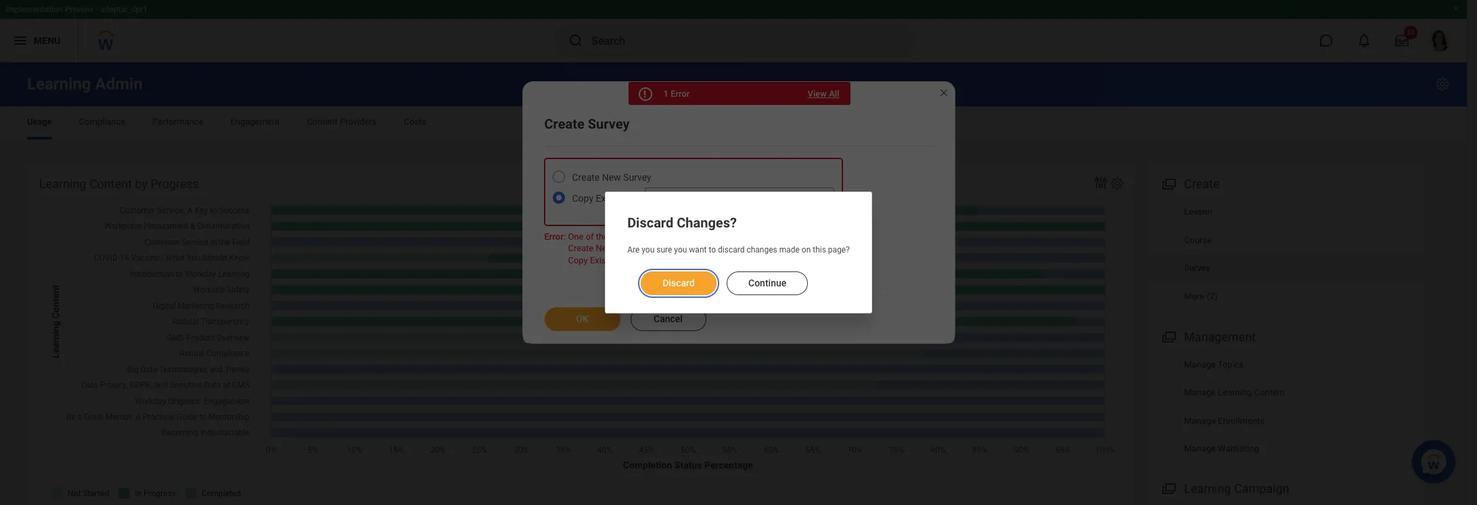 Task type: describe. For each thing, give the bounding box(es) containing it.
topics
[[1218, 359, 1244, 369]]

menu group image for create
[[1160, 174, 1178, 192]]

discard for discard
[[663, 278, 695, 288]]

survey inside the error: one of the following options must be selected: create new survey copy existing
[[616, 243, 642, 253]]

course
[[1185, 235, 1212, 245]]

existing inside the error: one of the following options must be selected: create new survey copy existing
[[590, 255, 621, 265]]

0 vertical spatial existing
[[596, 193, 629, 204]]

learning admin
[[27, 74, 143, 93]]

by
[[135, 177, 148, 191]]

chevron right image for waitlisting
[[1398, 439, 1416, 452]]

made
[[780, 245, 800, 255]]

content inside list
[[1255, 387, 1286, 397]]

engagement
[[231, 116, 280, 127]]

manage topics link
[[1147, 350, 1424, 379]]

the
[[596, 232, 609, 242]]

survey up copy existing
[[624, 172, 652, 183]]

of
[[586, 232, 594, 242]]

usage
[[27, 116, 52, 127]]

profile logan mcneil element
[[1422, 26, 1460, 56]]

on
[[802, 245, 811, 255]]

sure
[[657, 245, 672, 255]]

compliance
[[79, 116, 125, 127]]

this
[[813, 245, 827, 255]]

error:
[[545, 232, 566, 242]]

options
[[649, 232, 678, 242]]

chevron right image inside lesson link
[[1398, 202, 1416, 215]]

create for create survey
[[545, 116, 585, 132]]

survey link
[[1147, 254, 1424, 282]]

manage learning content
[[1185, 387, 1286, 397]]

lesson link
[[1147, 198, 1424, 226]]

selected:
[[714, 232, 750, 242]]

continue button
[[727, 271, 809, 295]]

0 vertical spatial content
[[307, 116, 338, 127]]

manage enrollments link
[[1147, 407, 1424, 435]]

2 you from the left
[[674, 245, 687, 255]]

survey inside list item
[[1185, 263, 1211, 273]]

changes
[[747, 245, 778, 255]]

exclamation image
[[640, 89, 650, 100]]

adeptai_dpt1
[[100, 5, 147, 14]]

discard changes? dialog
[[605, 192, 873, 313]]

learning campaign
[[1185, 482, 1290, 496]]

performance
[[153, 116, 203, 127]]

1 vertical spatial content
[[89, 177, 132, 191]]

to
[[709, 245, 716, 255]]

be
[[703, 232, 712, 242]]

learning for content
[[39, 177, 86, 191]]

create survey dialog
[[522, 81, 956, 344]]

new inside the error: one of the following options must be selected: create new survey copy existing
[[596, 243, 614, 253]]

0 vertical spatial new
[[602, 172, 621, 183]]

0 vertical spatial copy
[[572, 193, 594, 204]]

copy inside the error: one of the following options must be selected: create new survey copy existing
[[568, 255, 588, 265]]

manage waitlisting link
[[1147, 435, 1424, 463]]

chevron right image
[[1398, 230, 1416, 243]]

view
[[808, 89, 827, 99]]

discard button
[[641, 271, 717, 295]]

implementation preview -   adeptai_dpt1
[[5, 5, 147, 14]]

manage for manage waitlisting
[[1185, 443, 1216, 454]]

campaign
[[1235, 482, 1290, 496]]

manage for manage enrollments
[[1185, 415, 1216, 425]]

notifications large image
[[1358, 34, 1372, 47]]

1
[[664, 89, 669, 99]]

survey up create new survey
[[588, 116, 630, 132]]

providers
[[340, 116, 377, 127]]

discard
[[718, 245, 745, 255]]

learning inside list
[[1219, 387, 1253, 397]]



Task type: vqa. For each thing, say whether or not it's contained in the screenshot.
middle Content
yes



Task type: locate. For each thing, give the bounding box(es) containing it.
region containing discard
[[628, 261, 850, 297]]

menu group image
[[1160, 174, 1178, 192], [1160, 327, 1178, 345]]

content providers
[[307, 116, 377, 127]]

page?
[[829, 245, 850, 255]]

1 vertical spatial list
[[1147, 350, 1424, 463]]

1 vertical spatial copy
[[568, 255, 588, 265]]

learning content by progress element
[[27, 164, 1134, 505]]

4 manage from the top
[[1185, 443, 1216, 454]]

chevron right image for learning
[[1398, 383, 1416, 396]]

-
[[96, 5, 98, 14]]

chevron right image for enrollments
[[1398, 411, 1416, 424]]

management
[[1185, 329, 1256, 344]]

list containing manage topics
[[1147, 350, 1424, 463]]

are
[[628, 245, 640, 255]]

inbox large image
[[1396, 34, 1409, 47]]

Search field
[[646, 189, 812, 213]]

new
[[602, 172, 621, 183], [596, 243, 614, 253]]

list
[[1147, 198, 1424, 310], [1147, 350, 1424, 463]]

create new survey
[[572, 172, 652, 183]]

you
[[642, 245, 655, 255], [674, 245, 687, 255]]

chevron right image inside manage learning content link
[[1398, 383, 1416, 396]]

lesson
[[1185, 207, 1213, 217]]

search image
[[568, 32, 584, 49]]

tab list containing usage
[[14, 107, 1454, 139]]

you down 'must'
[[674, 245, 687, 255]]

2 menu group image from the top
[[1160, 327, 1178, 345]]

discard
[[628, 215, 674, 231], [663, 278, 695, 288]]

2 vertical spatial content
[[1255, 387, 1286, 397]]

1 horizontal spatial you
[[674, 245, 687, 255]]

copy existing
[[572, 193, 629, 204]]

manage enrollments
[[1185, 415, 1265, 425]]

2 list from the top
[[1147, 350, 1424, 463]]

one
[[568, 232, 584, 242]]

2 manage from the top
[[1185, 387, 1216, 397]]

manage down the manage enrollments
[[1185, 443, 1216, 454]]

content
[[307, 116, 338, 127], [89, 177, 132, 191], [1255, 387, 1286, 397]]

error: one of the following options must be selected: create new survey copy existing
[[545, 232, 752, 265]]

existing down the
[[590, 255, 621, 265]]

create inside the error: one of the following options must be selected: create new survey copy existing
[[568, 243, 594, 253]]

menu group image for management
[[1160, 327, 1178, 345]]

are you sure you want to discard changes made on this page?
[[628, 245, 850, 255]]

learning for admin
[[27, 74, 91, 93]]

view all
[[808, 89, 840, 99]]

costs
[[404, 116, 427, 127]]

progress
[[151, 177, 199, 191]]

3 manage from the top
[[1185, 415, 1216, 425]]

manage topics
[[1185, 359, 1244, 369]]

you right "are"
[[642, 245, 655, 255]]

continue
[[749, 278, 787, 288]]

waitlisting
[[1219, 443, 1260, 454]]

manage left topics
[[1185, 359, 1216, 369]]

chevron right image for topics
[[1398, 355, 1416, 368]]

learning right menu group image
[[1185, 482, 1232, 496]]

1 manage from the top
[[1185, 359, 1216, 369]]

content left by
[[89, 177, 132, 191]]

chevron right image inside manage waitlisting link
[[1398, 439, 1416, 452]]

content down manage topics link
[[1255, 387, 1286, 397]]

create for create
[[1185, 177, 1220, 191]]

learning content by progress
[[39, 177, 199, 191]]

2 chevron right image from the top
[[1398, 355, 1416, 368]]

create inside learning admin main content
[[1185, 177, 1220, 191]]

manage for manage learning content
[[1185, 387, 1216, 397]]

discard down sure
[[663, 278, 695, 288]]

1 vertical spatial discard
[[663, 278, 695, 288]]

0 horizontal spatial content
[[89, 177, 132, 191]]

1 vertical spatial existing
[[590, 255, 621, 265]]

survey down following
[[616, 243, 642, 253]]

tab list inside learning admin main content
[[14, 107, 1454, 139]]

new up copy existing
[[602, 172, 621, 183]]

1 vertical spatial new
[[596, 243, 614, 253]]

copy down create new survey
[[572, 193, 594, 204]]

0 vertical spatial menu group image
[[1160, 174, 1178, 192]]

close create course image
[[939, 87, 949, 98]]

list containing lesson
[[1147, 198, 1424, 310]]

must
[[680, 232, 700, 242]]

4 chevron right image from the top
[[1398, 411, 1416, 424]]

error
[[671, 89, 690, 99]]

existing
[[596, 193, 629, 204], [590, 255, 621, 265]]

survey down course
[[1185, 263, 1211, 273]]

learning for campaign
[[1185, 482, 1232, 496]]

learning admin main content
[[0, 62, 1468, 505]]

1 chevron right image from the top
[[1398, 202, 1416, 215]]

create
[[545, 116, 585, 132], [572, 172, 600, 183], [1185, 177, 1220, 191], [568, 243, 594, 253]]

course link
[[1147, 226, 1424, 254]]

menu group image
[[1160, 479, 1178, 497]]

1 you from the left
[[642, 245, 655, 255]]

all
[[829, 89, 840, 99]]

new down the
[[596, 243, 614, 253]]

survey
[[588, 116, 630, 132], [624, 172, 652, 183], [616, 243, 642, 253], [1185, 263, 1211, 273]]

implementation
[[5, 5, 63, 14]]

list for management
[[1147, 350, 1424, 463]]

region
[[628, 261, 850, 297]]

manage for manage topics
[[1185, 359, 1216, 369]]

2 horizontal spatial content
[[1255, 387, 1286, 397]]

manage waitlisting
[[1185, 443, 1260, 454]]

0 vertical spatial list
[[1147, 198, 1424, 310]]

create for create new survey
[[572, 172, 600, 183]]

changes?
[[677, 215, 737, 231]]

0 vertical spatial discard
[[628, 215, 674, 231]]

region inside discard changes? dialog
[[628, 261, 850, 297]]

manage learning content link
[[1147, 379, 1424, 407]]

learning
[[27, 74, 91, 93], [39, 177, 86, 191], [1219, 387, 1253, 397], [1185, 482, 1232, 496]]

list for create
[[1147, 198, 1424, 310]]

implementation preview -   adeptai_dpt1 banner
[[0, 0, 1468, 62]]

enrollments
[[1219, 415, 1265, 425]]

learning down topics
[[1219, 387, 1253, 397]]

discard inside discard button
[[663, 278, 695, 288]]

manage down the manage topics at bottom
[[1185, 387, 1216, 397]]

manage up manage waitlisting
[[1185, 415, 1216, 425]]

admin
[[95, 74, 143, 93]]

preview
[[65, 5, 94, 14]]

want
[[689, 245, 707, 255]]

create survey
[[545, 116, 630, 132]]

discard changes?
[[628, 215, 737, 231]]

manage
[[1185, 359, 1216, 369], [1185, 387, 1216, 397], [1185, 415, 1216, 425], [1185, 443, 1216, 454]]

copy
[[572, 193, 594, 204], [568, 255, 588, 265]]

3 chevron right image from the top
[[1398, 383, 1416, 396]]

chevron right image inside manage enrollments link
[[1398, 411, 1416, 424]]

configure this page image
[[1435, 76, 1451, 92]]

5 chevron right image from the top
[[1398, 439, 1416, 452]]

1 list from the top
[[1147, 198, 1424, 310]]

survey list item
[[1147, 254, 1424, 282]]

learning up usage
[[27, 74, 91, 93]]

discard up "options"
[[628, 215, 674, 231]]

existing down create new survey
[[596, 193, 629, 204]]

close environment banner image
[[1453, 5, 1461, 13]]

1 menu group image from the top
[[1160, 174, 1178, 192]]

0 horizontal spatial you
[[642, 245, 655, 255]]

learning down usage
[[39, 177, 86, 191]]

tab list
[[14, 107, 1454, 139]]

copy down one
[[568, 255, 588, 265]]

1 vertical spatial menu group image
[[1160, 327, 1178, 345]]

content left providers
[[307, 116, 338, 127]]

following
[[611, 232, 647, 242]]

chevron right image
[[1398, 202, 1416, 215], [1398, 355, 1416, 368], [1398, 383, 1416, 396], [1398, 411, 1416, 424], [1398, 439, 1416, 452]]

chevron right image inside manage topics link
[[1398, 355, 1416, 368]]

1 error
[[664, 89, 690, 99]]

1 horizontal spatial content
[[307, 116, 338, 127]]

discard for discard changes?
[[628, 215, 674, 231]]



